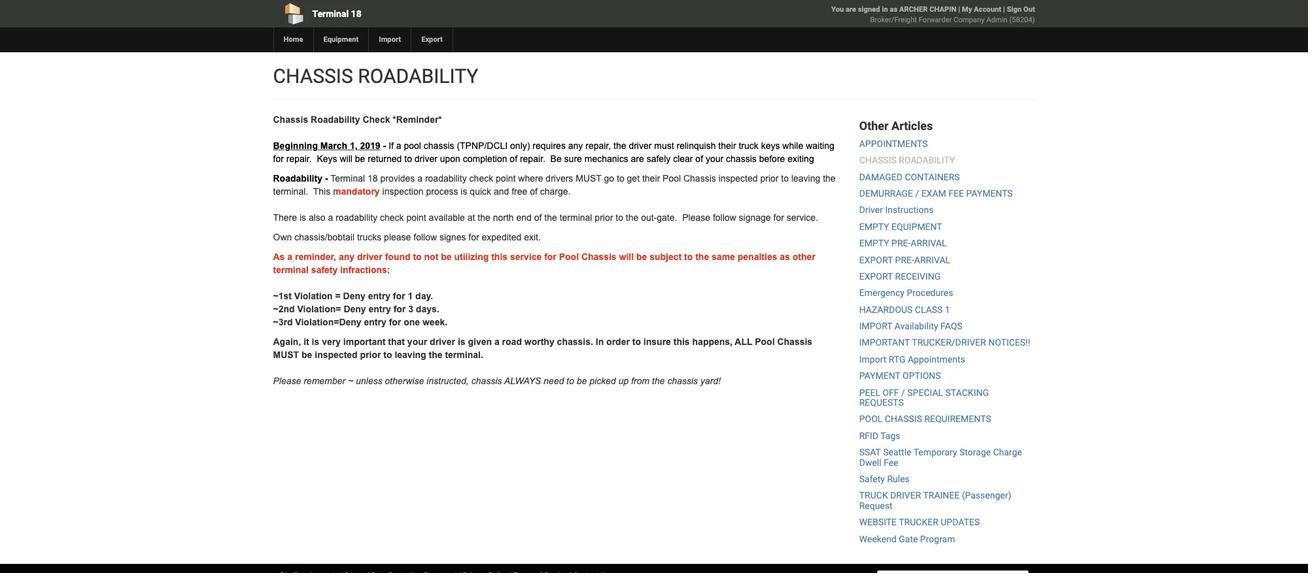 Task type: locate. For each thing, give the bounding box(es) containing it.
(tpnp/dcli
[[457, 141, 508, 151]]

1 horizontal spatial are
[[846, 5, 856, 14]]

their left the truck
[[718, 141, 736, 151]]

is left 'also'
[[300, 213, 306, 223]]

for left service.
[[773, 213, 784, 223]]

for inside if a pool chassis (tpnp/dcli only) requires any repair, the driver must relinquish their truck keys while waiting for repair.  keys will be returned to driver upon completion of repair.  be sure mechanics are safely clear of your chassis before exiting
[[273, 154, 284, 164]]

to down before in the top of the page
[[781, 173, 789, 184]]

check inside the "terminal 18 provides a roadability check point where drivers must go to get their pool chassis inspected prior to leaving the terminal.  this"
[[469, 173, 493, 184]]

0 vertical spatial please
[[682, 213, 710, 223]]

your down one
[[407, 337, 427, 347]]

process
[[426, 186, 458, 197]]

0 horizontal spatial terminal
[[273, 265, 309, 275]]

1 horizontal spatial inspected
[[719, 173, 758, 184]]

a up inspection
[[417, 173, 423, 184]]

roadability up process
[[425, 173, 467, 184]]

0 vertical spatial as
[[890, 5, 898, 14]]

please down must
[[273, 376, 301, 387]]

check
[[469, 173, 493, 184], [380, 213, 404, 223]]

of
[[510, 154, 517, 164], [696, 154, 703, 164], [530, 186, 538, 197], [534, 213, 542, 223]]

1 horizontal spatial this
[[674, 337, 690, 347]]

day.
[[415, 291, 433, 302]]

arrival down equipment
[[911, 238, 947, 249]]

1 empty from the top
[[859, 222, 889, 232]]

2 vertical spatial entry
[[364, 317, 386, 328]]

2 vertical spatial chassis
[[885, 414, 922, 425]]

relinquish
[[677, 141, 716, 151]]

2 vertical spatial pool
[[755, 337, 775, 347]]

options
[[903, 371, 941, 382]]

check up "quick"
[[469, 173, 493, 184]]

is up terminal.
[[458, 337, 465, 347]]

entry left for 1
[[368, 291, 390, 302]]

1 vertical spatial is
[[300, 213, 306, 223]]

2 horizontal spatial pool
[[755, 337, 775, 347]]

pool down clear
[[663, 173, 681, 184]]

it is
[[304, 337, 319, 347]]

/ right off
[[901, 388, 905, 398]]

of right end
[[534, 213, 542, 223]]

- left if
[[383, 141, 386, 151]]

of down where
[[530, 186, 538, 197]]

pre- down empty pre-arrival link
[[895, 255, 914, 265]]

please right out-
[[682, 213, 710, 223]]

this inside the as a reminder, any driver found to not be utilizing this service for pool chassis will be subject to the same penalties as other terminal safety infractions:
[[491, 252, 508, 262]]

their inside if a pool chassis (tpnp/dcli only) requires any repair, the driver must relinquish their truck keys while waiting for repair.  keys will be returned to driver upon completion of repair.  be sure mechanics are safely clear of your chassis before exiting
[[718, 141, 736, 151]]

0 horizontal spatial point
[[406, 213, 426, 223]]

driver down the week.
[[430, 337, 455, 347]]

0 horizontal spatial your
[[407, 337, 427, 347]]

are inside "you are signed in as archer chapin | my account | sign out broker/freight forwarder company admin (58204)"
[[846, 5, 856, 14]]

1 horizontal spatial |
[[1003, 5, 1005, 14]]

class
[[915, 305, 943, 315]]

chassis down home link
[[273, 65, 353, 88]]

0 vertical spatial are
[[846, 5, 856, 14]]

0 horizontal spatial as
[[780, 252, 790, 262]]

0 vertical spatial terminal
[[312, 9, 349, 19]]

1 vertical spatial point
[[406, 213, 426, 223]]

equipment
[[323, 35, 359, 44]]

a inside again, it is very important that your driver is given a road worthy chassis. in order to insure this happens, all pool chassis must be inspected prior to leaving the terminal.
[[494, 337, 500, 347]]

0 horizontal spatial inspected
[[315, 350, 358, 360]]

1 vertical spatial pre-
[[895, 255, 914, 265]]

import up the chassis roadability
[[379, 35, 401, 44]]

empty down empty equipment 'link'
[[859, 238, 889, 249]]

subject
[[650, 252, 682, 262]]

1 horizontal spatial terminal
[[560, 213, 592, 223]]

pool inside the "terminal 18 provides a roadability check point where drivers must go to get their pool chassis inspected prior to leaving the terminal.  this"
[[663, 173, 681, 184]]

leaving down that
[[395, 350, 426, 360]]

north
[[493, 213, 514, 223]]

0 vertical spatial this
[[491, 252, 508, 262]]

0 horizontal spatial leaving
[[395, 350, 426, 360]]

hazardous
[[859, 305, 913, 315]]

0 vertical spatial export
[[859, 255, 893, 265]]

are right you
[[846, 5, 856, 14]]

export receiving link
[[859, 271, 941, 282]]

3
[[408, 304, 413, 315]]

0 horizontal spatial import
[[379, 35, 401, 44]]

a right if
[[396, 141, 401, 151]]

be inside if a pool chassis (tpnp/dcli only) requires any repair, the driver must relinquish their truck keys while waiting for repair.  keys will be returned to driver upon completion of repair.  be sure mechanics are safely clear of your chassis before exiting
[[355, 154, 365, 164]]

is left "quick"
[[461, 186, 467, 197]]

own chassis/bobtail trucks please follow signes for expedited exit.
[[273, 232, 541, 243]]

very
[[322, 337, 341, 347]]

1 vertical spatial deny
[[344, 304, 366, 315]]

0 vertical spatial will
[[340, 154, 352, 164]]

as inside "you are signed in as archer chapin | my account | sign out broker/freight forwarder company admin (58204)"
[[890, 5, 898, 14]]

the left same
[[695, 252, 709, 262]]

0 vertical spatial roadability
[[358, 65, 478, 88]]

appointments
[[908, 354, 965, 365]]

penalties
[[738, 252, 777, 262]]

the inside again, it is very important that your driver is given a road worthy chassis. in order to insure this happens, all pool chassis must be inspected prior to leaving the terminal.
[[429, 350, 443, 360]]

will down 1,
[[340, 154, 352, 164]]

the down waiting
[[823, 173, 836, 184]]

program
[[920, 534, 955, 545]]

as right in on the top of page
[[890, 5, 898, 14]]

0 horizontal spatial pool
[[559, 252, 579, 262]]

the left terminal.
[[429, 350, 443, 360]]

0 vertical spatial pre-
[[892, 238, 911, 249]]

procedures
[[907, 288, 953, 298]]

driver up infractions:
[[357, 252, 383, 262]]

entry
[[368, 291, 390, 302], [369, 304, 391, 315], [364, 317, 386, 328]]

|
[[958, 5, 960, 14], [1003, 5, 1005, 14]]

0 vertical spatial terminal
[[560, 213, 592, 223]]

import link
[[368, 27, 411, 52]]

payment
[[859, 371, 900, 382]]

keys
[[317, 154, 337, 164]]

roadability inside other articles appointments chassis roadability damaged containers demurrage / exam fee payments driver instructions empty equipment empty pre-arrival export pre-arrival export receiving emergency procedures hazardous class 1 import availability faqs important trucker/driver notices!! import rtg appointments payment options peel off / special stacking requests pool chassis requirements rfid tags ssat seattle temporary storage charge dwell fee safety rules truck driver trainee (passenger) request website trucker updates weekend gate program
[[899, 155, 955, 166]]

roadability -
[[273, 173, 328, 184]]

returned
[[368, 154, 402, 164]]

mechanics
[[585, 154, 628, 164]]

equipment link
[[313, 27, 368, 52]]

before
[[759, 154, 785, 164]]

1 horizontal spatial follow
[[713, 213, 736, 223]]

appointments link
[[859, 139, 928, 149]]

0 vertical spatial pool
[[663, 173, 681, 184]]

safely
[[647, 154, 671, 164]]

completion
[[463, 154, 507, 164]]

1 vertical spatial as
[[780, 252, 790, 262]]

emergency procedures link
[[859, 288, 953, 298]]

1 vertical spatial their
[[642, 173, 660, 184]]

infractions:
[[340, 265, 390, 275]]

point inside the "terminal 18 provides a roadability check point where drivers must go to get their pool chassis inspected prior to leaving the terminal.  this"
[[496, 173, 516, 184]]

all
[[735, 337, 752, 347]]

otherwise
[[385, 376, 424, 387]]

0 horizontal spatial prior
[[360, 350, 381, 360]]

chassis up tags
[[885, 414, 922, 425]]

1 vertical spatial -
[[325, 173, 328, 184]]

always
[[504, 376, 541, 387]]

0 vertical spatial point
[[496, 173, 516, 184]]

payments
[[966, 188, 1013, 199]]

pool right all
[[755, 337, 775, 347]]

and
[[494, 186, 509, 197]]

0 horizontal spatial -
[[325, 173, 328, 184]]

sign out link
[[1007, 5, 1035, 14]]

roadability inside the "terminal 18 provides a roadability check point where drivers must go to get their pool chassis inspected prior to leaving the terminal.  this"
[[425, 173, 467, 184]]

inspected inside the "terminal 18 provides a roadability check point where drivers must go to get their pool chassis inspected prior to leaving the terminal.  this"
[[719, 173, 758, 184]]

peel off / special stacking requests link
[[859, 388, 989, 408]]

arrival up receiving
[[914, 255, 950, 265]]

point for available
[[406, 213, 426, 223]]

terminal inside the "terminal 18 provides a roadability check point where drivers must go to get their pool chassis inspected prior to leaving the terminal.  this"
[[330, 173, 365, 184]]

you are signed in as archer chapin | my account | sign out broker/freight forwarder company admin (58204)
[[831, 5, 1035, 24]]

your down relinquish
[[706, 154, 724, 164]]

as inside the as a reminder, any driver found to not be utilizing this service for pool chassis will be subject to the same penalties as other terminal safety infractions:
[[780, 252, 790, 262]]

roadability up containers
[[899, 155, 955, 166]]

1 horizontal spatial -
[[383, 141, 386, 151]]

my account link
[[962, 5, 1001, 14]]

1 horizontal spatial roadability
[[899, 155, 955, 166]]

pre- down empty equipment 'link'
[[892, 238, 911, 249]]

pool right service
[[559, 252, 579, 262]]

to right the need
[[567, 376, 574, 387]]

to down that
[[383, 350, 392, 360]]

payment options link
[[859, 371, 941, 382]]

driver down pool
[[415, 154, 437, 164]]

to down pool
[[404, 154, 412, 164]]

1 vertical spatial this
[[674, 337, 690, 347]]

2 vertical spatial prior
[[360, 350, 381, 360]]

roadability up this
[[273, 173, 322, 184]]

temporary
[[914, 448, 957, 458]]

your
[[706, 154, 724, 164], [407, 337, 427, 347]]

1 horizontal spatial your
[[706, 154, 724, 164]]

roadability up the trucks
[[336, 213, 377, 223]]

trainee
[[923, 491, 960, 501]]

1 horizontal spatial prior
[[595, 213, 613, 223]]

~ unless
[[348, 376, 382, 387]]

2 horizontal spatial prior
[[760, 173, 779, 184]]

import
[[859, 321, 892, 332]]

point up and
[[496, 173, 516, 184]]

be right the not
[[441, 252, 452, 262]]

0 horizontal spatial check
[[380, 213, 404, 223]]

0 vertical spatial 18
[[351, 9, 361, 19]]

for
[[273, 154, 284, 164], [773, 213, 784, 223], [469, 232, 479, 243], [544, 252, 557, 262], [394, 304, 406, 315], [389, 317, 401, 328]]

1 horizontal spatial import
[[859, 354, 887, 365]]

0 vertical spatial /
[[915, 188, 919, 199]]

inspected down very
[[315, 350, 358, 360]]

trucker/driver
[[912, 338, 986, 348]]

export
[[859, 255, 893, 265], [859, 271, 893, 282]]

1 horizontal spatial /
[[915, 188, 919, 199]]

terminal up equipment
[[312, 9, 349, 19]]

export up export receiving link at top right
[[859, 255, 893, 265]]

0 horizontal spatial their
[[642, 173, 660, 184]]

1 vertical spatial please
[[273, 376, 301, 387]]

roadability down export link
[[358, 65, 478, 88]]

0 vertical spatial roadability
[[425, 173, 467, 184]]

point up own chassis/bobtail trucks please follow signes for expedited exit.
[[406, 213, 426, 223]]

inspected inside again, it is very important that your driver is given a road worthy chassis. in order to insure this happens, all pool chassis must be inspected prior to leaving the terminal.
[[315, 350, 358, 360]]

0 horizontal spatial /
[[901, 388, 905, 398]]

2 vertical spatial is
[[458, 337, 465, 347]]

leaving inside again, it is very important that your driver is given a road worthy chassis. in order to insure this happens, all pool chassis must be inspected prior to leaving the terminal.
[[395, 350, 426, 360]]

18 inside the "terminal 18 provides a roadability check point where drivers must go to get their pool chassis inspected prior to leaving the terminal.  this"
[[368, 173, 378, 184]]

0 vertical spatial arrival
[[911, 238, 947, 249]]

your inside again, it is very important that your driver is given a road worthy chassis. in order to insure this happens, all pool chassis must be inspected prior to leaving the terminal.
[[407, 337, 427, 347]]

chassis up "damaged"
[[859, 155, 897, 166]]

for right service
[[544, 252, 557, 262]]

0 horizontal spatial 18
[[351, 9, 361, 19]]

1 horizontal spatial as
[[890, 5, 898, 14]]

their right get
[[642, 173, 660, 184]]

as left other
[[780, 252, 790, 262]]

1 horizontal spatial leaving
[[791, 173, 820, 184]]

be left subject
[[636, 252, 647, 262]]

- up this
[[325, 173, 328, 184]]

1 vertical spatial pool
[[559, 252, 579, 262]]

0 horizontal spatial roadability
[[336, 213, 377, 223]]

signed
[[858, 5, 880, 14]]

a inside if a pool chassis (tpnp/dcli only) requires any repair, the driver must relinquish their truck keys while waiting for repair.  keys will be returned to driver upon completion of repair.  be sure mechanics are safely clear of your chassis before exiting
[[396, 141, 401, 151]]

to right subject
[[684, 252, 693, 262]]

prior down important
[[360, 350, 381, 360]]

import
[[379, 35, 401, 44], [859, 354, 887, 365]]

import availability faqs link
[[859, 321, 963, 332]]

your inside if a pool chassis (tpnp/dcli only) requires any repair, the driver must relinquish their truck keys while waiting for repair.  keys will be returned to driver upon completion of repair.  be sure mechanics are safely clear of your chassis before exiting
[[706, 154, 724, 164]]

will left subject
[[619, 252, 634, 262]]

chassis left yard!
[[667, 376, 698, 387]]

0 vertical spatial follow
[[713, 213, 736, 223]]

for down beginning
[[273, 154, 284, 164]]

0 vertical spatial your
[[706, 154, 724, 164]]

0 horizontal spatial this
[[491, 252, 508, 262]]

roadability up march
[[311, 114, 360, 125]]

terminal down charge.
[[560, 213, 592, 223]]

export
[[421, 35, 443, 44]]

0 vertical spatial roadability
[[311, 114, 360, 125]]

check up please
[[380, 213, 404, 223]]

0 horizontal spatial will
[[340, 154, 352, 164]]

1 vertical spatial terminal
[[273, 265, 309, 275]]

1 vertical spatial leaving
[[395, 350, 426, 360]]

follow up the not
[[414, 232, 437, 243]]

2019
[[360, 141, 380, 151]]

charge.
[[540, 186, 571, 197]]

import up payment
[[859, 354, 887, 365]]

18 inside terminal 18 link
[[351, 9, 361, 19]]

that
[[388, 337, 405, 347]]

1 vertical spatial are
[[631, 154, 644, 164]]

0 horizontal spatial |
[[958, 5, 960, 14]]

terminal 18 provides a roadability check point where drivers must go to get their pool chassis inspected prior to leaving the terminal.  this
[[273, 173, 836, 197]]

0 vertical spatial their
[[718, 141, 736, 151]]

this right insure
[[674, 337, 690, 347]]

the up mechanics
[[614, 141, 626, 151]]

a inside the "terminal 18 provides a roadability check point where drivers must go to get their pool chassis inspected prior to leaving the terminal.  this"
[[417, 173, 423, 184]]

1 vertical spatial empty
[[859, 238, 889, 249]]

any
[[568, 141, 583, 151]]

1 horizontal spatial 18
[[368, 173, 378, 184]]

chapin
[[930, 5, 957, 14]]

pool
[[404, 141, 421, 151]]

deny right =
[[343, 291, 366, 302]]

will inside the as a reminder, any driver found to not be utilizing this service for pool chassis will be subject to the same penalties as other terminal safety infractions:
[[619, 252, 634, 262]]

1
[[945, 305, 950, 315]]

18 up equipment
[[351, 9, 361, 19]]

1 vertical spatial import
[[859, 354, 887, 365]]

be down it is
[[302, 350, 312, 360]]

1 vertical spatial check
[[380, 213, 404, 223]]

a left road
[[494, 337, 500, 347]]

drivers must
[[546, 173, 602, 184]]

0 vertical spatial empty
[[859, 222, 889, 232]]

1 horizontal spatial roadability
[[425, 173, 467, 184]]

entry left 3
[[369, 304, 391, 315]]

inspected down the truck
[[719, 173, 758, 184]]

1 vertical spatial export
[[859, 271, 893, 282]]

this inside again, it is very important that your driver is given a road worthy chassis. in order to insure this happens, all pool chassis must be inspected prior to leaving the terminal.
[[674, 337, 690, 347]]

please
[[682, 213, 710, 223], [273, 376, 301, 387]]

the left out-
[[626, 213, 639, 223]]

be inside again, it is very important that your driver is given a road worthy chassis. in order to insure this happens, all pool chassis must be inspected prior to leaving the terminal.
[[302, 350, 312, 360]]

2 export from the top
[[859, 271, 893, 282]]

export link
[[411, 27, 453, 52]]

1 vertical spatial 18
[[368, 173, 378, 184]]

if a pool chassis (tpnp/dcli only) requires any repair, the driver must relinquish their truck keys while waiting for repair.  keys will be returned to driver upon completion of repair.  be sure mechanics are safely clear of your chassis before exiting
[[273, 141, 834, 164]]

1 vertical spatial prior
[[595, 213, 613, 223]]

18 up mandatory
[[368, 173, 378, 184]]

| left "sign"
[[1003, 5, 1005, 14]]

repair,
[[586, 141, 611, 151]]

insure
[[644, 337, 671, 347]]

need
[[544, 376, 564, 387]]

/
[[915, 188, 919, 199], [901, 388, 905, 398]]

0 vertical spatial -
[[383, 141, 386, 151]]

1 horizontal spatial their
[[718, 141, 736, 151]]

are up get
[[631, 154, 644, 164]]

-
[[383, 141, 386, 151], [325, 173, 328, 184]]

roadability
[[425, 173, 467, 184], [336, 213, 377, 223]]

will inside if a pool chassis (tpnp/dcli only) requires any repair, the driver must relinquish their truck keys while waiting for repair.  keys will be returned to driver upon completion of repair.  be sure mechanics are safely clear of your chassis before exiting
[[340, 154, 352, 164]]

service.
[[787, 213, 818, 223]]

admin
[[987, 16, 1008, 24]]

| left my
[[958, 5, 960, 14]]

the
[[614, 141, 626, 151], [823, 173, 836, 184], [478, 213, 490, 223], [544, 213, 557, 223], [626, 213, 639, 223], [695, 252, 709, 262], [429, 350, 443, 360], [652, 376, 665, 387]]

driver up safely
[[629, 141, 652, 151]]

1 vertical spatial roadability
[[336, 213, 377, 223]]

the inside the as a reminder, any driver found to not be utilizing this service for pool chassis will be subject to the same penalties as other terminal safety infractions:
[[695, 252, 709, 262]]

0 vertical spatial prior
[[760, 173, 779, 184]]

prior down before in the top of the page
[[760, 173, 779, 184]]

leaving down the exiting
[[791, 173, 820, 184]]

demurrage
[[859, 188, 913, 199]]

trucks
[[357, 232, 381, 243]]

1 horizontal spatial pool
[[663, 173, 681, 184]]

1 vertical spatial inspected
[[315, 350, 358, 360]]

be down 1,
[[355, 154, 365, 164]]

1 horizontal spatial point
[[496, 173, 516, 184]]

terminal down the as a
[[273, 265, 309, 275]]

pool
[[859, 414, 883, 425]]



Task type: describe. For each thing, give the bounding box(es) containing it.
pool inside the as a reminder, any driver found to not be utilizing this service for pool chassis will be subject to the same penalties as other terminal safety infractions:
[[559, 252, 579, 262]]

of down only)
[[510, 154, 517, 164]]

1 | from the left
[[958, 5, 960, 14]]

chassis down terminal.
[[471, 376, 502, 387]]

please
[[384, 232, 411, 243]]

0 horizontal spatial please
[[273, 376, 301, 387]]

damaged containers link
[[859, 172, 960, 182]]

other
[[859, 119, 889, 133]]

a right 'also'
[[328, 213, 333, 223]]

dwell
[[859, 458, 882, 468]]

1 vertical spatial arrival
[[914, 255, 950, 265]]

order
[[606, 337, 630, 347]]

get
[[627, 173, 640, 184]]

remember
[[304, 376, 345, 387]]

1 vertical spatial chassis
[[859, 155, 897, 166]]

notices!!
[[988, 338, 1030, 348]]

driver
[[859, 205, 883, 215]]

0 vertical spatial deny
[[343, 291, 366, 302]]

the right at
[[478, 213, 490, 223]]

the down charge.
[[544, 213, 557, 223]]

again, it is very important that your driver is given a road worthy chassis. in order to insure this happens, all pool chassis must be inspected prior to leaving the terminal.
[[273, 337, 812, 360]]

for inside the as a reminder, any driver found to not be utilizing this service for pool chassis will be subject to the same penalties as other terminal safety infractions:
[[544, 252, 557, 262]]

must
[[273, 350, 299, 360]]

other articles appointments chassis roadability damaged containers demurrage / exam fee payments driver instructions empty equipment empty pre-arrival export pre-arrival export receiving emergency procedures hazardous class 1 import availability faqs important trucker/driver notices!! import rtg appointments payment options peel off / special stacking requests pool chassis requirements rfid tags ssat seattle temporary storage charge dwell fee safety rules truck driver trainee (passenger) request website trucker updates weekend gate program
[[859, 119, 1030, 545]]

the right from
[[652, 376, 665, 387]]

import rtg appointments link
[[859, 354, 965, 365]]

clear
[[673, 154, 693, 164]]

instructions
[[885, 205, 934, 215]]

18 for terminal 18 provides a roadability check point where drivers must go to get their pool chassis inspected prior to leaving the terminal.  this
[[368, 173, 378, 184]]

weekend
[[859, 534, 897, 545]]

end
[[516, 213, 532, 223]]

requests
[[859, 398, 904, 408]]

prior inside again, it is very important that your driver is given a road worthy chassis. in order to insure this happens, all pool chassis must be inspected prior to leaving the terminal.
[[360, 350, 381, 360]]

truck driver trainee (passenger) request link
[[859, 491, 1011, 511]]

days.
[[416, 304, 439, 315]]

home link
[[273, 27, 313, 52]]

check for where
[[469, 173, 493, 184]]

for left 3
[[394, 304, 406, 315]]

2 empty from the top
[[859, 238, 889, 249]]

1 vertical spatial entry
[[369, 304, 391, 315]]

waiting
[[806, 141, 834, 151]]

to inside if a pool chassis (tpnp/dcli only) requires any repair, the driver must relinquish their truck keys while waiting for repair.  keys will be returned to driver upon completion of repair.  be sure mechanics are safely clear of your chassis before exiting
[[404, 154, 412, 164]]

leaving inside the "terminal 18 provides a roadability check point where drivers must go to get their pool chassis inspected prior to leaving the terminal.  this"
[[791, 173, 820, 184]]

peel
[[859, 388, 880, 398]]

0 horizontal spatial follow
[[414, 232, 437, 243]]

the inside if a pool chassis (tpnp/dcli only) requires any repair, the driver must relinquish their truck keys while waiting for repair.  keys will be returned to driver upon completion of repair.  be sure mechanics are safely clear of your chassis before exiting
[[614, 141, 626, 151]]

import inside other articles appointments chassis roadability damaged containers demurrage / exam fee payments driver instructions empty equipment empty pre-arrival export pre-arrival export receiving emergency procedures hazardous class 1 import availability faqs important trucker/driver notices!! import rtg appointments payment options peel off / special stacking requests pool chassis requirements rfid tags ssat seattle temporary storage charge dwell fee safety rules truck driver trainee (passenger) request website trucker updates weekend gate program
[[859, 354, 887, 365]]

charge
[[993, 448, 1022, 458]]

important
[[343, 337, 386, 347]]

to left out-
[[616, 213, 623, 223]]

stacking
[[946, 388, 989, 398]]

1 horizontal spatial please
[[682, 213, 710, 223]]

chassis up upon
[[424, 141, 454, 151]]

for up utilizing
[[469, 232, 479, 243]]

beginning
[[273, 141, 318, 151]]

fee
[[884, 458, 898, 468]]

0 vertical spatial import
[[379, 35, 401, 44]]

as a
[[273, 252, 292, 262]]

receiving
[[895, 271, 941, 282]]

chassis inside again, it is very important that your driver is given a road worthy chassis. in order to insure this happens, all pool chassis must be inspected prior to leaving the terminal.
[[777, 337, 812, 347]]

chassis inside the as a reminder, any driver found to not be utilizing this service for pool chassis will be subject to the same penalties as other terminal safety infractions:
[[581, 252, 617, 262]]

chassis/bobtail
[[294, 232, 355, 243]]

emergency
[[859, 288, 905, 298]]

exam
[[921, 188, 946, 199]]

instructed,
[[427, 376, 469, 387]]

there
[[273, 213, 297, 223]]

utilizing
[[454, 252, 489, 262]]

request
[[859, 501, 893, 511]]

other
[[793, 252, 816, 262]]

requirements
[[924, 414, 991, 425]]

are inside if a pool chassis (tpnp/dcli only) requires any repair, the driver must relinquish their truck keys while waiting for repair.  keys will be returned to driver upon completion of repair.  be sure mechanics are safely clear of your chassis before exiting
[[631, 154, 644, 164]]

articles
[[892, 119, 933, 133]]

0 vertical spatial is
[[461, 186, 467, 197]]

the inside the "terminal 18 provides a roadability check point where drivers must go to get their pool chassis inspected prior to leaving the terminal.  this"
[[823, 173, 836, 184]]

driver
[[890, 491, 921, 501]]

go
[[604, 173, 614, 184]]

18 for terminal 18
[[351, 9, 361, 19]]

point for where
[[496, 173, 516, 184]]

1 vertical spatial roadability
[[273, 173, 322, 184]]

tags
[[881, 431, 900, 441]]

you
[[831, 5, 844, 14]]

1,
[[350, 141, 358, 151]]

as a reminder, any driver found to not be utilizing this service for pool chassis will be subject to the same penalties as other terminal safety infractions:
[[273, 252, 816, 275]]

1 vertical spatial /
[[901, 388, 905, 398]]

roadability for provides
[[425, 173, 467, 184]]

check for available
[[380, 213, 404, 223]]

chassis roadability check *reminder*
[[273, 114, 442, 125]]

2 | from the left
[[1003, 5, 1005, 14]]

beginning march 1, 2019 -
[[273, 141, 389, 151]]

terminal for terminal 18 provides a roadability check point where drivers must go to get their pool chassis inspected prior to leaving the terminal.  this
[[330, 173, 365, 184]]

chassis inside the "terminal 18 provides a roadability check point where drivers must go to get their pool chassis inspected prior to leaving the terminal.  this"
[[683, 173, 716, 184]]

~1st violation = deny entry for 1 day. ~2nd violation= deny entry for 3 days. ~3rd violation=deny entry for one week.
[[273, 291, 447, 328]]

check
[[363, 114, 390, 125]]

to right order
[[632, 337, 641, 347]]

there is also a roadability check point available at the north end of the terminal prior to the out-gate.  please follow signage for service.
[[273, 213, 818, 223]]

storage
[[959, 448, 991, 458]]

rfid tags link
[[859, 431, 900, 441]]

found
[[385, 252, 410, 262]]

while
[[783, 141, 803, 151]]

faqs
[[941, 321, 963, 332]]

my
[[962, 5, 972, 14]]

website trucker updates link
[[859, 517, 980, 528]]

safety
[[311, 265, 338, 275]]

driver inside the as a reminder, any driver found to not be utilizing this service for pool chassis will be subject to the same penalties as other terminal safety infractions:
[[357, 252, 383, 262]]

(58204)
[[1009, 16, 1035, 24]]

truck
[[859, 491, 888, 501]]

signage
[[739, 213, 771, 223]]

their inside the "terminal 18 provides a roadability check point where drivers must go to get their pool chassis inspected prior to leaving the terminal.  this"
[[642, 173, 660, 184]]

0 vertical spatial entry
[[368, 291, 390, 302]]

driver inside again, it is very important that your driver is given a road worthy chassis. in order to insure this happens, all pool chassis must be inspected prior to leaving the terminal.
[[430, 337, 455, 347]]

weekend gate program link
[[859, 534, 955, 545]]

sure
[[564, 154, 582, 164]]

be
[[550, 154, 562, 164]]

0 vertical spatial chassis
[[273, 65, 353, 88]]

seattle
[[883, 448, 911, 458]]

sign
[[1007, 5, 1022, 14]]

in
[[596, 337, 604, 347]]

is inside again, it is very important that your driver is given a road worthy chassis. in order to insure this happens, all pool chassis must be inspected prior to leaving the terminal.
[[458, 337, 465, 347]]

terminal inside the as a reminder, any driver found to not be utilizing this service for pool chassis will be subject to the same penalties as other terminal safety infractions:
[[273, 265, 309, 275]]

own
[[273, 232, 292, 243]]

roadability for also
[[336, 213, 377, 223]]

to right go
[[617, 173, 624, 184]]

one
[[404, 317, 420, 328]]

be left picked
[[577, 376, 587, 387]]

to left the not
[[413, 252, 422, 262]]

chassis down the truck
[[726, 154, 757, 164]]

empty equipment link
[[859, 222, 942, 232]]

for left one
[[389, 317, 401, 328]]

(passenger)
[[962, 491, 1011, 501]]

terminal for terminal 18
[[312, 9, 349, 19]]

important trucker/driver notices!! link
[[859, 338, 1030, 348]]

for 1
[[393, 291, 413, 302]]

terminal 18
[[312, 9, 361, 19]]

0 horizontal spatial roadability
[[358, 65, 478, 88]]

hazardous class 1 link
[[859, 305, 950, 315]]

service
[[510, 252, 542, 262]]

off
[[883, 388, 899, 398]]

only)
[[510, 141, 530, 151]]

provides
[[380, 173, 415, 184]]

=
[[335, 291, 341, 302]]

of down relinquish
[[696, 154, 703, 164]]

prior inside the "terminal 18 provides a roadability check point where drivers must go to get their pool chassis inspected prior to leaving the terminal.  this"
[[760, 173, 779, 184]]

pool inside again, it is very important that your driver is given a road worthy chassis. in order to insure this happens, all pool chassis must be inspected prior to leaving the terminal.
[[755, 337, 775, 347]]

1 export from the top
[[859, 255, 893, 265]]

inspection
[[382, 186, 424, 197]]

damaged
[[859, 172, 903, 182]]



Task type: vqa. For each thing, say whether or not it's contained in the screenshot.
the bottommost Search
no



